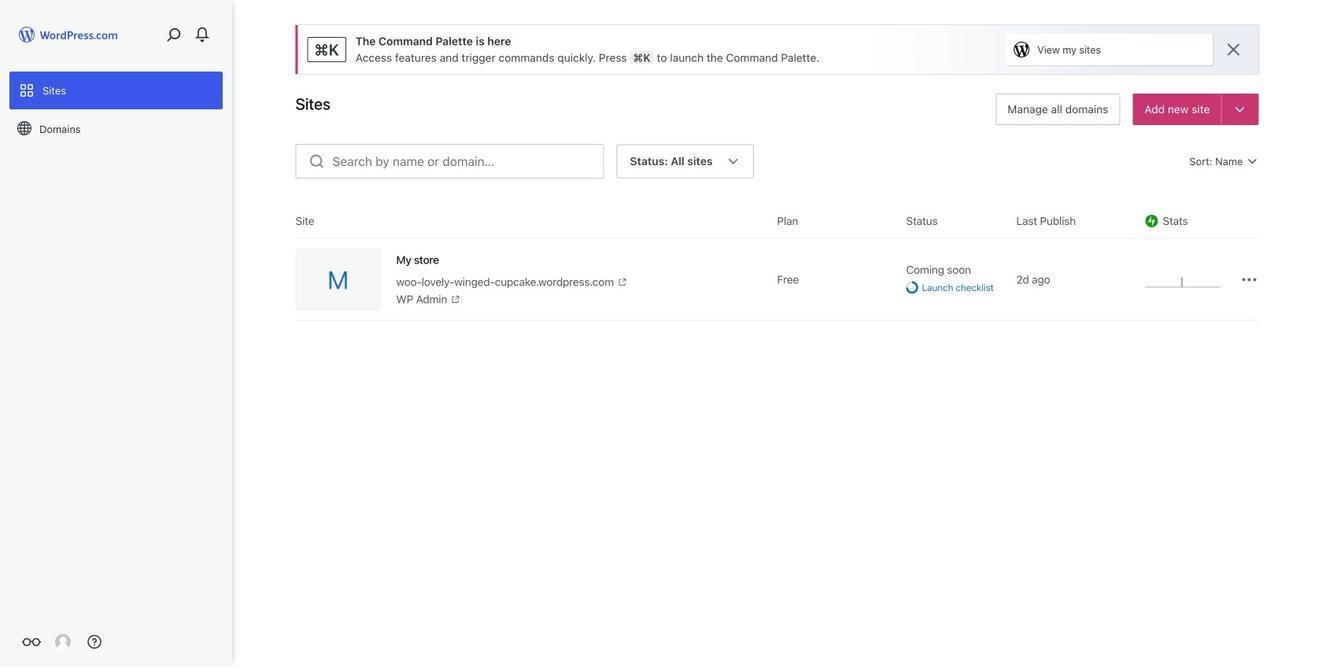 Task type: locate. For each thing, give the bounding box(es) containing it.
dismiss image
[[1224, 40, 1243, 59]]

reader image
[[22, 633, 41, 652]]

sorting by name. switch sorting mode image
[[1246, 155, 1259, 168]]

site actions image
[[1240, 270, 1259, 289]]

visit wp admin image
[[450, 294, 461, 305]]

greg robinson image
[[55, 634, 71, 650]]

site icon image
[[327, 272, 349, 287]]

None search field
[[296, 144, 604, 179]]



Task type: describe. For each thing, give the bounding box(es) containing it.
toggle menu image
[[1233, 102, 1247, 116]]

displaying all sites. element
[[630, 146, 713, 177]]

Search search field
[[333, 145, 603, 178]]

highest hourly views 1 image
[[1145, 277, 1220, 287]]



Task type: vqa. For each thing, say whether or not it's contained in the screenshot.
Media Manage all the media on your site, including images, video, and more. Learn more .
no



